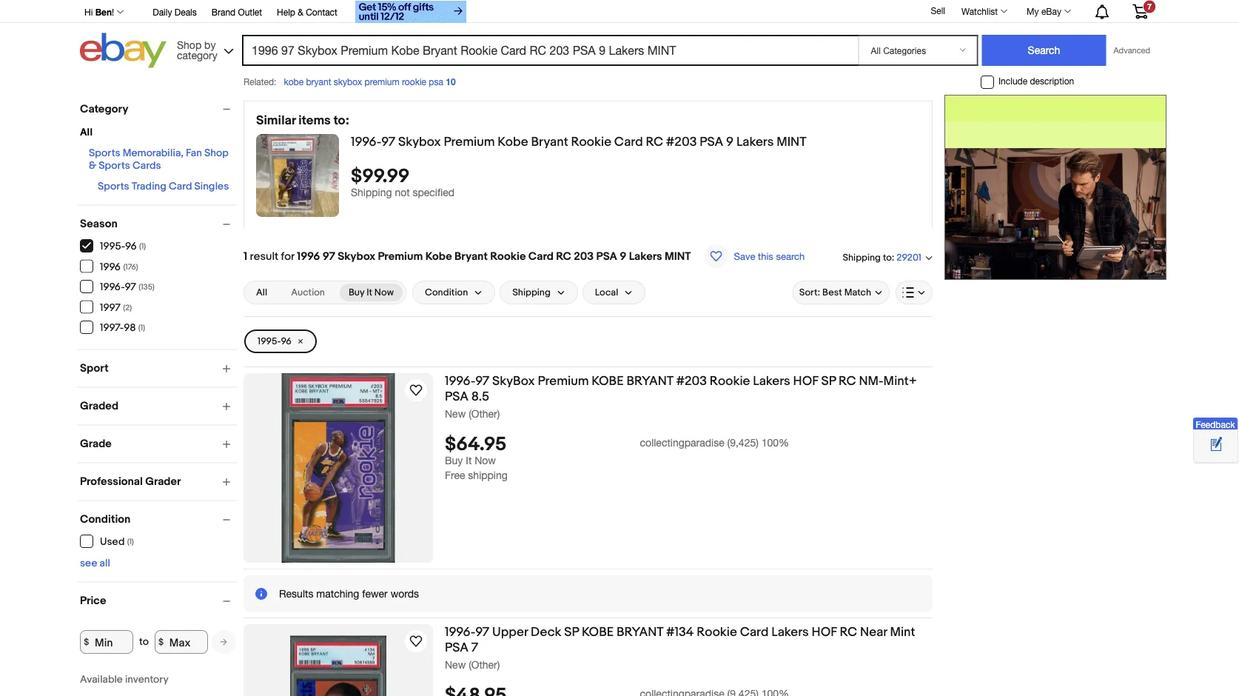 Task type: locate. For each thing, give the bounding box(es) containing it.
my ebay
[[1027, 6, 1062, 16]]

new inside 1996-97 skybox premium kobe bryant #203 rookie lakers hof sp rc nm-mint+ psa 8.5 new (other)
[[445, 407, 466, 420]]

9
[[727, 134, 734, 150], [620, 250, 627, 263]]

buy inside text box
[[349, 287, 365, 298]]

1 horizontal spatial condition button
[[412, 281, 496, 304]]

(1) inside 1995-96 (1)
[[139, 242, 146, 251]]

sports for sports trading card singles
[[98, 180, 129, 193]]

price
[[80, 594, 106, 608]]

graded
[[80, 400, 119, 413]]

hof left near
[[812, 624, 837, 640]]

shop by category button
[[170, 33, 237, 65]]

sp
[[822, 373, 836, 389], [565, 624, 579, 640]]

1 vertical spatial condition button
[[80, 513, 237, 526]]

shop by category
[[177, 39, 217, 61]]

skybox up buy it now
[[338, 250, 375, 263]]

0 vertical spatial to
[[883, 252, 892, 263]]

$ for the maximum value in $ text box
[[158, 637, 164, 647]]

to left 29201
[[883, 252, 892, 263]]

1 vertical spatial now
[[475, 454, 496, 467]]

1 vertical spatial (other)
[[469, 658, 500, 671]]

this
[[758, 250, 774, 262]]

& left cards
[[89, 160, 96, 172]]

1996 right for
[[297, 250, 320, 263]]

(1) for 1995-96
[[139, 242, 146, 251]]

1996-97 skybox premium kobe bryant #203 rookie lakers hof sp rc nm-mint+ psa 8.5 link
[[445, 373, 933, 407]]

1 horizontal spatial shop
[[204, 147, 229, 160]]

daily deals
[[153, 7, 197, 17]]

all link
[[247, 284, 276, 301]]

1 horizontal spatial now
[[475, 454, 496, 467]]

1 horizontal spatial 96
[[281, 336, 292, 347]]

shop left by
[[177, 39, 202, 51]]

0 horizontal spatial sp
[[565, 624, 579, 640]]

2 horizontal spatial premium
[[538, 373, 589, 389]]

0 vertical spatial 9
[[727, 134, 734, 150]]

1 horizontal spatial condition
[[425, 287, 468, 298]]

rc inside 1996-97 skybox premium kobe bryant #203 rookie lakers hof sp rc nm-mint+ psa 8.5 new (other)
[[839, 373, 857, 389]]

96 up the "(176)"
[[125, 240, 137, 253]]

available inventory
[[80, 673, 169, 686]]

96 for 1995-96 (1)
[[125, 240, 137, 253]]

shipping inside shipping to : 29201
[[843, 252, 881, 263]]

bryant up the collectingparadise in the right of the page
[[627, 373, 674, 389]]

1 horizontal spatial &
[[298, 7, 303, 17]]

0 vertical spatial &
[[298, 7, 303, 17]]

1 vertical spatial premium
[[378, 250, 423, 263]]

1996- right watch 1996-97 skybox premium kobe bryant #203 rookie lakers hof sp rc nm-mint+ psa 8.5 icon at the left bottom
[[445, 373, 476, 389]]

1 vertical spatial shipping
[[843, 252, 881, 263]]

shipping
[[351, 186, 392, 198], [843, 252, 881, 263], [513, 287, 551, 298]]

sell link
[[925, 5, 952, 16]]

related:
[[244, 76, 277, 87]]

hof
[[794, 373, 819, 389], [812, 624, 837, 640]]

0 vertical spatial shop
[[177, 39, 202, 51]]

shop
[[177, 39, 202, 51], [204, 147, 229, 160]]

0 horizontal spatial condition button
[[80, 513, 237, 526]]

condition inside main content
[[425, 287, 468, 298]]

1 (other) from the top
[[469, 407, 500, 420]]

1995- inside main content
[[258, 336, 281, 347]]

1996- right watch 1996-97 upper deck sp kobe bryant #134 rookie card lakers hof rc near mint psa 7 icon at left
[[445, 624, 476, 640]]

1 horizontal spatial 1996
[[297, 250, 320, 263]]

bryant
[[531, 134, 568, 150], [455, 250, 488, 263]]

1 vertical spatial skybox
[[338, 250, 375, 263]]

brand
[[212, 7, 236, 17]]

2 vertical spatial (1)
[[127, 537, 134, 547]]

1 vertical spatial bryant
[[455, 250, 488, 263]]

97 for 1996-97 skybox premium kobe bryant rookie card rc #203 psa 9 lakers mint
[[382, 134, 396, 150]]

hof left nm-
[[794, 373, 819, 389]]

words
[[391, 587, 419, 599]]

collectingparadise
[[640, 436, 725, 449]]

97 inside 1996-97 upper deck sp kobe bryant #134 rookie card lakers hof rc near mint psa 7 new (other)
[[476, 624, 490, 640]]

96 inside main content
[[281, 336, 292, 347]]

(other) inside 1996-97 upper deck sp kobe bryant #134 rookie card lakers hof rc near mint psa 7 new (other)
[[469, 658, 500, 671]]

0 vertical spatial shipping
[[351, 186, 392, 198]]

2 (other) from the top
[[469, 658, 500, 671]]

1996- inside 1996-97 skybox premium kobe bryant #203 rookie lakers hof sp rc nm-mint+ psa 8.5 new (other)
[[445, 373, 476, 389]]

1 vertical spatial hof
[[812, 624, 837, 640]]

singles
[[194, 180, 229, 193]]

1 vertical spatial mint
[[665, 250, 691, 263]]

buy right auction
[[349, 287, 365, 298]]

$ up available
[[84, 637, 89, 647]]

(1)
[[139, 242, 146, 251], [138, 323, 145, 333], [127, 537, 134, 547]]

1 horizontal spatial 7
[[1148, 2, 1152, 11]]

0 horizontal spatial mint
[[665, 250, 691, 263]]

1997-98 (1)
[[100, 322, 145, 334]]

deck
[[531, 624, 562, 640]]

shipping left not
[[351, 186, 392, 198]]

get an extra 15% off image
[[355, 1, 466, 23]]

buy inside collectingparadise (9,425) 100% buy it now free shipping
[[445, 454, 463, 467]]

hi ben !
[[84, 7, 114, 17]]

1996 left the "(176)"
[[100, 261, 121, 273]]

auction
[[291, 287, 325, 298]]

0 vertical spatial 7
[[1148, 2, 1152, 11]]

1996-97 skybox premium kobe bryant rookie card rc #203 psa 9 lakers mint image
[[256, 134, 339, 217]]

0 horizontal spatial kobe
[[426, 250, 452, 263]]

0 horizontal spatial 9
[[620, 250, 627, 263]]

1 vertical spatial bryant
[[617, 624, 664, 640]]

to left the maximum value in $ text box
[[139, 636, 149, 648]]

condition button down professional grader dropdown button
[[80, 513, 237, 526]]

1 new from the top
[[445, 407, 466, 420]]

1996
[[297, 250, 320, 263], [100, 261, 121, 273]]

1995-
[[100, 240, 125, 253], [258, 336, 281, 347]]

97 left '(135)'
[[125, 281, 136, 294]]

result
[[250, 250, 279, 263]]

0 vertical spatial new
[[445, 407, 466, 420]]

1 horizontal spatial shipping
[[513, 287, 551, 298]]

97 left "skybox"
[[476, 373, 490, 389]]

sp inside 1996-97 skybox premium kobe bryant #203 rookie lakers hof sp rc nm-mint+ psa 8.5 new (other)
[[822, 373, 836, 389]]

premium up specified
[[444, 134, 495, 150]]

sp left nm-
[[822, 373, 836, 389]]

results matching fewer words region
[[244, 575, 933, 612]]

0 vertical spatial 96
[[125, 240, 137, 253]]

97 up $99.99
[[382, 134, 396, 150]]

sp right the deck
[[565, 624, 579, 640]]

0 vertical spatial all
[[80, 126, 93, 139]]

29201
[[897, 252, 922, 264]]

near
[[860, 624, 888, 640]]

2 vertical spatial premium
[[538, 373, 589, 389]]

sell
[[931, 5, 946, 16]]

1 vertical spatial buy
[[445, 454, 463, 467]]

1 horizontal spatial mint
[[777, 134, 807, 150]]

1996- for 1996-97 (135)
[[100, 281, 125, 294]]

1 vertical spatial 7
[[472, 640, 479, 655]]

search
[[776, 250, 805, 262]]

1 horizontal spatial bryant
[[531, 134, 568, 150]]

lakers inside 1996-97 upper deck sp kobe bryant #134 rookie card lakers hof rc near mint psa 7 new (other)
[[772, 624, 809, 640]]

1995- down all link
[[258, 336, 281, 347]]

specified
[[413, 186, 455, 198]]

kobe inside 1996-97 skybox premium kobe bryant #203 rookie lakers hof sp rc nm-mint+ psa 8.5 new (other)
[[592, 373, 624, 389]]

shipping inside dropdown button
[[513, 287, 551, 298]]

Minimum Value in $ text field
[[80, 630, 133, 654]]

1996- up 1997
[[100, 281, 125, 294]]

brand outlet
[[212, 7, 262, 17]]

card inside 1996-97 upper deck sp kobe bryant #134 rookie card lakers hof rc near mint psa 7 new (other)
[[740, 624, 769, 640]]

1 vertical spatial 96
[[281, 336, 292, 347]]

skybox
[[492, 373, 535, 389]]

it inside text box
[[367, 287, 372, 298]]

(1) right 98 on the top
[[138, 323, 145, 333]]

(other) down the 8.5
[[469, 407, 500, 420]]

premium
[[444, 134, 495, 150], [378, 250, 423, 263], [538, 373, 589, 389]]

0 horizontal spatial &
[[89, 160, 96, 172]]

similar
[[256, 113, 296, 128]]

0 vertical spatial buy
[[349, 287, 365, 298]]

lakers inside 1996-97 skybox premium kobe bryant #203 rookie lakers hof sp rc nm-mint+ psa 8.5 new (other)
[[753, 373, 791, 389]]

98
[[124, 322, 136, 334]]

brand outlet link
[[212, 4, 262, 21]]

(1) down 'season' dropdown button
[[139, 242, 146, 251]]

shipping to : 29201
[[843, 252, 922, 264]]

bryant left #134
[[617, 624, 664, 640]]

& right "help"
[[298, 7, 303, 17]]

1995- up 1996 (176)
[[100, 240, 125, 253]]

1 horizontal spatial sp
[[822, 373, 836, 389]]

7 up advanced in the right of the page
[[1148, 2, 1152, 11]]

1 vertical spatial 1995-
[[258, 336, 281, 347]]

premium inside 1996-97 skybox premium kobe bryant #203 rookie lakers hof sp rc nm-mint+ psa 8.5 new (other)
[[538, 373, 589, 389]]

1 vertical spatial it
[[466, 454, 472, 467]]

premium right "skybox"
[[538, 373, 589, 389]]

1996- for 1996-97 upper deck sp kobe bryant #134 rookie card lakers hof rc near mint psa 7 new (other)
[[445, 624, 476, 640]]

main content
[[244, 95, 933, 696]]

1996- for 1996-97 skybox premium kobe bryant rookie card rc #203 psa 9 lakers mint
[[351, 134, 382, 150]]

mint
[[777, 134, 807, 150], [665, 250, 691, 263]]

new inside 1996-97 upper deck sp kobe bryant #134 rookie card lakers hof rc near mint psa 7 new (other)
[[445, 658, 466, 671]]

1 horizontal spatial to
[[883, 252, 892, 263]]

premium for skybox
[[444, 134, 495, 150]]

7 left upper
[[472, 640, 479, 655]]

0 vertical spatial it
[[367, 287, 372, 298]]

7 link
[[1124, 0, 1157, 21]]

0 vertical spatial sp
[[822, 373, 836, 389]]

1 vertical spatial #203
[[676, 373, 707, 389]]

1996-97 upper deck sp kobe bryant #134 rookie card lakers hof rc near mint psa 7 link
[[445, 624, 933, 658]]

(1) right used in the left of the page
[[127, 537, 134, 547]]

0 horizontal spatial condition
[[80, 513, 131, 526]]

1996- up $99.99
[[351, 134, 382, 150]]

buy
[[349, 287, 365, 298], [445, 454, 463, 467]]

Search for anything text field
[[244, 36, 856, 64]]

1 horizontal spatial all
[[256, 287, 267, 298]]

1 vertical spatial &
[[89, 160, 96, 172]]

it up shipping
[[466, 454, 472, 467]]

skybox
[[398, 134, 441, 150], [338, 250, 375, 263]]

0 vertical spatial (1)
[[139, 242, 146, 251]]

97
[[382, 134, 396, 150], [323, 250, 335, 263], [125, 281, 136, 294], [476, 373, 490, 389], [476, 624, 490, 640]]

97 inside 1996-97 skybox premium kobe bryant #203 rookie lakers hof sp rc nm-mint+ psa 8.5 new (other)
[[476, 373, 490, 389]]

None submit
[[982, 35, 1107, 66]]

1 horizontal spatial skybox
[[398, 134, 441, 150]]

skybox up $99.99 shipping not specified
[[398, 134, 441, 150]]

97 for 1996-97 skybox premium kobe bryant #203 rookie lakers hof sp rc nm-mint+ psa 8.5 new (other)
[[476, 373, 490, 389]]

0 horizontal spatial all
[[80, 126, 93, 139]]

(2)
[[123, 303, 132, 313]]

1 vertical spatial sp
[[565, 624, 579, 640]]

0 horizontal spatial it
[[367, 287, 372, 298]]

1 $ from the left
[[84, 637, 89, 647]]

results
[[279, 587, 314, 599]]

watchlist
[[962, 6, 998, 16]]

1 horizontal spatial $
[[158, 637, 164, 647]]

(other) down upper
[[469, 658, 500, 671]]

1996- inside 1996-97 upper deck sp kobe bryant #134 rookie card lakers hof rc near mint psa 7 new (other)
[[445, 624, 476, 640]]

shipping left the :
[[843, 252, 881, 263]]

0 vertical spatial kobe
[[592, 373, 624, 389]]

1 vertical spatial kobe
[[582, 624, 614, 640]]

new
[[445, 407, 466, 420], [445, 658, 466, 671]]

premium up buy it now
[[378, 250, 423, 263]]

2 $ from the left
[[158, 637, 164, 647]]

1 vertical spatial new
[[445, 658, 466, 671]]

7
[[1148, 2, 1152, 11], [472, 640, 479, 655]]

(1) inside '1997-98 (1)'
[[138, 323, 145, 333]]

1 horizontal spatial premium
[[444, 134, 495, 150]]

1995- for 1995-96
[[258, 336, 281, 347]]

$ up inventory
[[158, 637, 164, 647]]

1996-97 skybox premium kobe bryant rookie card rc #203 psa 9 lakers mint
[[351, 134, 807, 150]]

now inside collectingparadise (9,425) 100% buy it now free shipping
[[475, 454, 496, 467]]

shipping for shipping
[[513, 287, 551, 298]]

save this search
[[734, 250, 805, 262]]

sp inside 1996-97 upper deck sp kobe bryant #134 rookie card lakers hof rc near mint psa 7 new (other)
[[565, 624, 579, 640]]

$64.95
[[445, 433, 507, 456]]

0 horizontal spatial now
[[375, 287, 394, 298]]

1 horizontal spatial it
[[466, 454, 472, 467]]

condition down 1 result for 1996 97 skybox premium kobe bryant rookie card rc 203 psa 9 lakers mint
[[425, 287, 468, 298]]

shop right the fan
[[204, 147, 229, 160]]

2 vertical spatial shipping
[[513, 287, 551, 298]]

shipping down 1 result for 1996 97 skybox premium kobe bryant rookie card rc 203 psa 9 lakers mint
[[513, 287, 551, 298]]

sports trading card singles link
[[98, 180, 229, 193]]

hi
[[84, 7, 93, 17]]

1 horizontal spatial buy
[[445, 454, 463, 467]]

local
[[595, 287, 619, 298]]

all down the result at the top
[[256, 287, 267, 298]]

it right auction
[[367, 287, 372, 298]]

shop inside sports memorabilia, fan shop & sports cards
[[204, 147, 229, 160]]

0 vertical spatial 1995-
[[100, 240, 125, 253]]

mint inside 1996-97 skybox premium kobe bryant rookie card rc #203 psa 9 lakers mint link
[[777, 134, 807, 150]]

bryant inside 1996-97 skybox premium kobe bryant #203 rookie lakers hof sp rc nm-mint+ psa 8.5 new (other)
[[627, 373, 674, 389]]

rc
[[646, 134, 664, 150], [556, 250, 572, 263], [839, 373, 857, 389], [840, 624, 858, 640]]

nm-
[[859, 373, 884, 389]]

fewer
[[362, 587, 388, 599]]

0 horizontal spatial $
[[84, 637, 89, 647]]

kobe inside 1996-97 upper deck sp kobe bryant #134 rookie card lakers hof rc near mint psa 7 new (other)
[[582, 624, 614, 640]]

all
[[100, 557, 110, 570]]

condition button down 1 result for 1996 97 skybox premium kobe bryant rookie card rc 203 psa 9 lakers mint
[[412, 281, 496, 304]]

professional grader
[[80, 475, 181, 488]]

1996-97 skybox premium kobe bryant rookie card rc #203 psa 9 lakers mint heading
[[351, 134, 807, 150]]

0 horizontal spatial buy
[[349, 287, 365, 298]]

2 horizontal spatial shipping
[[843, 252, 881, 263]]

buy up free
[[445, 454, 463, 467]]

match
[[845, 287, 872, 298]]

matching
[[316, 587, 359, 599]]

1995-96 (1)
[[100, 240, 146, 253]]

0 vertical spatial hof
[[794, 373, 819, 389]]

watch 1996-97 upper deck sp kobe bryant #134 rookie card lakers hof rc near mint psa 7 image
[[407, 632, 425, 650]]

0 horizontal spatial shipping
[[351, 186, 392, 198]]

0 horizontal spatial 1995-
[[100, 240, 125, 253]]

1996-97 upper deck sp kobe bryant #134 rookie card lakers hof rc near mint psa 7 image
[[290, 636, 387, 696]]

condition up used in the left of the page
[[80, 513, 131, 526]]

96
[[125, 240, 137, 253], [281, 336, 292, 347]]

0 horizontal spatial to
[[139, 636, 149, 648]]

hof inside 1996-97 skybox premium kobe bryant #203 rookie lakers hof sp rc nm-mint+ psa 8.5 new (other)
[[794, 373, 819, 389]]

1 horizontal spatial kobe
[[498, 134, 528, 150]]

0 vertical spatial bryant
[[627, 373, 674, 389]]

1 vertical spatial shop
[[204, 147, 229, 160]]

97 for 1996-97 (135)
[[125, 281, 136, 294]]

2 new from the top
[[445, 658, 466, 671]]

0 horizontal spatial skybox
[[338, 250, 375, 263]]

1 horizontal spatial 9
[[727, 134, 734, 150]]

1 horizontal spatial 1995-
[[258, 336, 281, 347]]

sport
[[80, 362, 109, 375]]

0 horizontal spatial shop
[[177, 39, 202, 51]]

0 horizontal spatial 7
[[472, 640, 479, 655]]

0 vertical spatial condition button
[[412, 281, 496, 304]]

0 vertical spatial condition
[[425, 287, 468, 298]]

0 vertical spatial now
[[375, 287, 394, 298]]

97 left upper
[[476, 624, 490, 640]]

see
[[80, 557, 97, 570]]

96 down auction link
[[281, 336, 292, 347]]

all down category
[[80, 126, 93, 139]]

0 vertical spatial (other)
[[469, 407, 500, 420]]

advanced
[[1114, 46, 1151, 55]]

0 vertical spatial premium
[[444, 134, 495, 150]]

1 vertical spatial all
[[256, 287, 267, 298]]

1 vertical spatial (1)
[[138, 323, 145, 333]]



Task type: describe. For each thing, give the bounding box(es) containing it.
to inside shipping to : 29201
[[883, 252, 892, 263]]

not
[[395, 186, 410, 198]]

help & contact
[[277, 7, 338, 17]]

0 vertical spatial bryant
[[531, 134, 568, 150]]

& inside sports memorabilia, fan shop & sports cards
[[89, 160, 96, 172]]

save this search button
[[700, 244, 810, 269]]

1996 (176)
[[100, 261, 138, 273]]

0 vertical spatial #203
[[666, 134, 697, 150]]

listing options selector. list view selected. image
[[903, 287, 926, 298]]

feedback
[[1196, 419, 1236, 430]]

0 horizontal spatial premium
[[378, 250, 423, 263]]

watch 1996-97 skybox premium kobe bryant #203 rookie lakers hof sp rc nm-mint+ psa 8.5 image
[[407, 381, 425, 399]]

!
[[112, 7, 114, 17]]

buy it now
[[349, 287, 394, 298]]

203
[[574, 250, 594, 263]]

category
[[80, 102, 128, 116]]

96 for 1995-96
[[281, 336, 292, 347]]

graded button
[[80, 400, 237, 413]]

advertisement region
[[945, 95, 1167, 280]]

shipping for shipping to : 29201
[[843, 252, 881, 263]]

cards
[[133, 160, 161, 172]]

1996-97 skybox premium kobe bryant #203 rookie lakers hof sp rc nm-mint+ psa 8.5 heading
[[445, 373, 917, 404]]

sports for sports memorabilia, fan shop & sports cards
[[89, 147, 120, 160]]

1 result for 1996 97 skybox premium kobe bryant rookie card rc 203 psa 9 lakers mint
[[244, 250, 691, 263]]

category
[[177, 49, 217, 61]]

it inside collectingparadise (9,425) 100% buy it now free shipping
[[466, 454, 472, 467]]

grade button
[[80, 437, 237, 451]]

include
[[999, 76, 1028, 86]]

1996 inside main content
[[297, 250, 320, 263]]

my
[[1027, 6, 1039, 16]]

kobe
[[284, 76, 304, 87]]

items
[[299, 113, 331, 128]]

(9,425)
[[728, 436, 759, 449]]

help
[[277, 7, 295, 17]]

rookie inside 1996-97 upper deck sp kobe bryant #134 rookie card lakers hof rc near mint psa 7 new (other)
[[697, 624, 737, 640]]

auction link
[[282, 284, 334, 301]]

trading
[[132, 180, 166, 193]]

bryant
[[306, 76, 331, 87]]

1 vertical spatial 9
[[620, 250, 627, 263]]

shipping
[[468, 469, 508, 481]]

category button
[[80, 102, 237, 116]]

7 inside account navigation
[[1148, 2, 1152, 11]]

(135)
[[139, 283, 155, 292]]

shipping inside $99.99 shipping not specified
[[351, 186, 392, 198]]

1 vertical spatial condition
[[80, 513, 131, 526]]

grader
[[145, 475, 181, 488]]

1996-97 skybox premium kobe bryant #203 rookie lakers hof sp rc nm-mint+ psa 8.5 new (other)
[[445, 373, 917, 420]]

$ for minimum value in $ text box
[[84, 637, 89, 647]]

by
[[204, 39, 216, 51]]

0 horizontal spatial bryant
[[455, 250, 488, 263]]

sports memorabilia, fan shop & sports cards
[[89, 147, 229, 172]]

1 vertical spatial to
[[139, 636, 149, 648]]

watchlist link
[[954, 2, 1015, 20]]

1996- for 1996-97 skybox premium kobe bryant #203 rookie lakers hof sp rc nm-mint+ psa 8.5 new (other)
[[445, 373, 476, 389]]

1995- for 1995-96 (1)
[[100, 240, 125, 253]]

#203 inside 1996-97 skybox premium kobe bryant #203 rookie lakers hof sp rc nm-mint+ psa 8.5 new (other)
[[676, 373, 707, 389]]

all inside main content
[[256, 287, 267, 298]]

& inside help & contact link
[[298, 7, 303, 17]]

used
[[100, 536, 125, 548]]

contact
[[306, 7, 338, 17]]

shipping button
[[500, 281, 578, 304]]

sport button
[[80, 362, 237, 375]]

1996-97 skybox premium kobe bryant #203 rookie lakers hof sp rc nm-mint+ psa 8.5 image
[[282, 373, 395, 563]]

used (1)
[[100, 536, 134, 548]]

1 vertical spatial kobe
[[426, 250, 452, 263]]

similar items to:
[[256, 113, 350, 128]]

1997 (2)
[[100, 301, 132, 314]]

none submit inside shop by category banner
[[982, 35, 1107, 66]]

main content containing $99.99
[[244, 95, 933, 696]]

psa inside 1996-97 upper deck sp kobe bryant #134 rookie card lakers hof rc near mint psa 7 new (other)
[[445, 640, 469, 655]]

free
[[445, 469, 465, 481]]

see all
[[80, 557, 110, 570]]

Maximum Value in $ text field
[[155, 630, 208, 654]]

0 vertical spatial skybox
[[398, 134, 441, 150]]

ben
[[95, 7, 112, 17]]

available
[[80, 673, 123, 686]]

advanced link
[[1107, 36, 1158, 65]]

to:
[[334, 113, 350, 128]]

shop by category banner
[[76, 0, 1160, 72]]

professional
[[80, 475, 143, 488]]

professional grader button
[[80, 475, 237, 488]]

premium
[[365, 76, 400, 87]]

best
[[823, 287, 843, 298]]

price button
[[80, 594, 237, 608]]

related: kobe bryant skybox premium rookie psa 10
[[244, 76, 456, 87]]

help & contact link
[[277, 4, 338, 21]]

save
[[734, 250, 756, 262]]

97 for 1996-97 upper deck sp kobe bryant #134 rookie card lakers hof rc near mint psa 7 new (other)
[[476, 624, 490, 640]]

graph of available inventory between $0 and $1000+ image
[[80, 673, 206, 696]]

1995-96
[[258, 336, 292, 347]]

local button
[[583, 281, 646, 304]]

hof inside 1996-97 upper deck sp kobe bryant #134 rookie card lakers hof rc near mint psa 7 new (other)
[[812, 624, 837, 640]]

10
[[446, 76, 456, 87]]

rc inside 1996-97 upper deck sp kobe bryant #134 rookie card lakers hof rc near mint psa 7 new (other)
[[840, 624, 858, 640]]

rookie inside 1996-97 skybox premium kobe bryant #203 rookie lakers hof sp rc nm-mint+ psa 8.5 new (other)
[[710, 373, 751, 389]]

inventory
[[125, 673, 169, 686]]

7 inside 1996-97 upper deck sp kobe bryant #134 rookie card lakers hof rc near mint psa 7 new (other)
[[472, 640, 479, 655]]

premium for skybox
[[538, 373, 589, 389]]

1996-97 upper deck sp kobe bryant #134 rookie card lakers hof rc near mint psa 7 heading
[[445, 624, 916, 655]]

:
[[892, 252, 895, 263]]

97 right for
[[323, 250, 335, 263]]

psa inside 1996-97 skybox premium kobe bryant #203 rookie lakers hof sp rc nm-mint+ psa 8.5 new (other)
[[445, 389, 469, 404]]

deals
[[175, 7, 197, 17]]

skybox
[[334, 76, 362, 87]]

include description
[[999, 76, 1075, 86]]

Buy It Now selected text field
[[349, 286, 394, 299]]

8.5
[[472, 389, 489, 404]]

mint+
[[884, 373, 917, 389]]

1
[[244, 250, 248, 263]]

(other) inside 1996-97 skybox premium kobe bryant #203 rookie lakers hof sp rc nm-mint+ psa 8.5 new (other)
[[469, 407, 500, 420]]

now inside text box
[[375, 287, 394, 298]]

bryant inside 1996-97 upper deck sp kobe bryant #134 rookie card lakers hof rc near mint psa 7 new (other)
[[617, 624, 664, 640]]

grade
[[80, 437, 112, 451]]

sort:
[[800, 287, 821, 298]]

(1) for 1997-98
[[138, 323, 145, 333]]

outlet
[[238, 7, 262, 17]]

(1) inside used (1)
[[127, 537, 134, 547]]

shop inside shop by category
[[177, 39, 202, 51]]

(176)
[[123, 262, 138, 272]]

0 vertical spatial kobe
[[498, 134, 528, 150]]

1997
[[100, 301, 121, 314]]

$99.99 shipping not specified
[[351, 165, 455, 198]]

account navigation
[[76, 0, 1160, 25]]

1995-96 link
[[244, 330, 317, 353]]

0 horizontal spatial 1996
[[100, 261, 121, 273]]

sports trading card singles
[[98, 180, 229, 193]]



Task type: vqa. For each thing, say whether or not it's contained in the screenshot.
"12""
no



